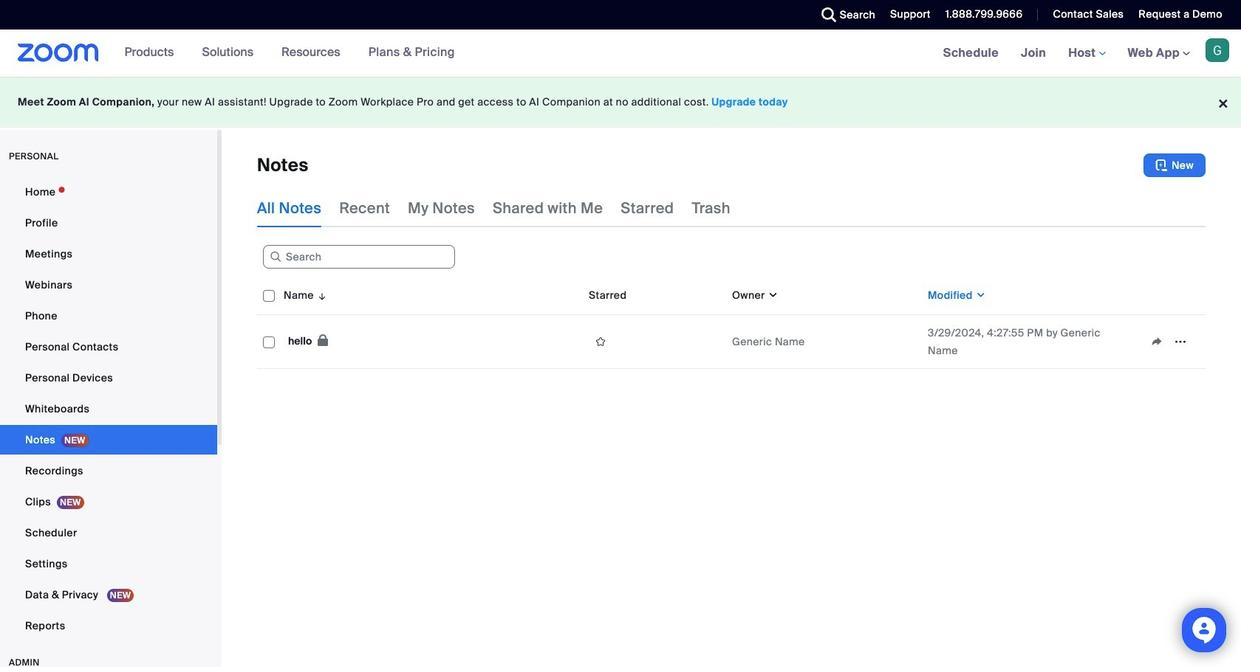 Task type: locate. For each thing, give the bounding box(es) containing it.
application
[[257, 276, 1206, 369], [1145, 331, 1200, 353]]

down image
[[973, 288, 987, 303]]

footer
[[0, 77, 1241, 128]]

product information navigation
[[114, 30, 466, 77]]

hello unstarred image
[[589, 335, 613, 349]]

share image
[[1145, 335, 1169, 349]]

zoom logo image
[[18, 44, 99, 62]]

banner
[[0, 30, 1241, 78]]

personal menu menu
[[0, 177, 217, 643]]

profile picture image
[[1206, 38, 1230, 62]]



Task type: vqa. For each thing, say whether or not it's contained in the screenshot.
More options for hello image
yes



Task type: describe. For each thing, give the bounding box(es) containing it.
arrow down image
[[314, 287, 328, 304]]

tabs of all notes page tab list
[[257, 189, 731, 228]]

Search text field
[[263, 245, 455, 269]]

more options for hello image
[[1169, 335, 1193, 349]]

meetings navigation
[[932, 30, 1241, 78]]

down image
[[765, 288, 779, 303]]



